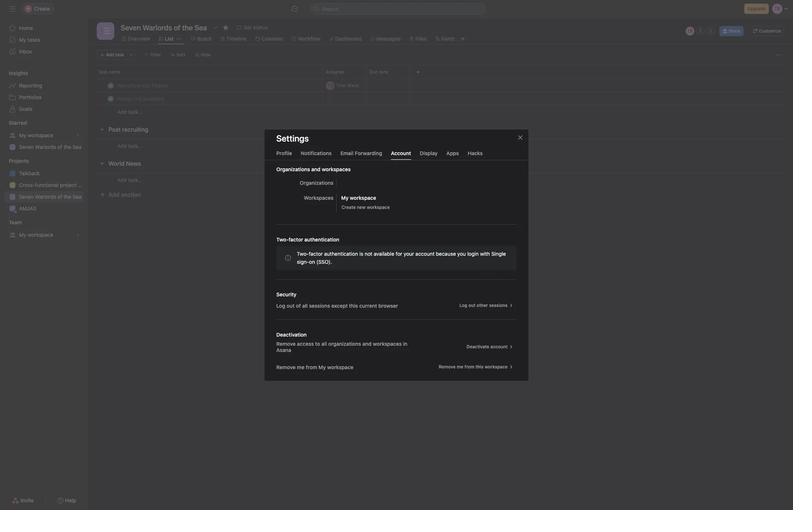 Task type: locate. For each thing, give the bounding box(es) containing it.
workspaces inside remove access to all organizations and workspaces in asana
[[373, 341, 402, 347]]

1 vertical spatial warlords
[[35, 194, 56, 200]]

warlords inside 'projects' element
[[35, 194, 56, 200]]

0 horizontal spatial all
[[302, 303, 308, 309]]

tb inside button
[[687, 28, 693, 34]]

out for other
[[468, 303, 475, 308]]

factor for two-factor authentication is not available for your account because you login with single sign-on (sso).
[[309, 251, 323, 257]]

1 vertical spatial all
[[321, 341, 327, 347]]

my workspace down starred
[[19, 132, 53, 139]]

the for 2nd seven warlords of the sea link
[[64, 194, 71, 200]]

1 vertical spatial add task… row
[[88, 139, 793, 153]]

Completed checkbox
[[106, 81, 115, 90]]

my for my workspace 'link' in the teams element
[[19, 232, 26, 238]]

2 my workspace from the top
[[19, 232, 53, 238]]

my down 'to' on the bottom left
[[318, 364, 326, 370]]

seven warlords of the sea link down 'functional'
[[4, 191, 84, 203]]

add left section
[[108, 192, 119, 198]]

2 me from the left
[[457, 364, 463, 370]]

factor inside two-factor authentication is not available for your account because you login with single sign-on (sso).
[[309, 251, 323, 257]]

remove from starred image
[[223, 25, 229, 30]]

0 vertical spatial organizations
[[276, 166, 310, 172]]

the
[[64, 144, 71, 150], [64, 194, 71, 200]]

of for seven warlords of the sea link inside the starred element
[[57, 144, 62, 150]]

seven warlords of the sea inside 'projects' element
[[19, 194, 81, 200]]

2 vertical spatial add task…
[[117, 177, 142, 183]]

1 out from the left
[[287, 303, 295, 309]]

workspace down deactivate account button
[[485, 364, 508, 370]]

my workspace down team
[[19, 232, 53, 238]]

the up talkback link
[[64, 144, 71, 150]]

2 the from the top
[[64, 194, 71, 200]]

3 add task… button from the top
[[117, 176, 142, 184]]

deactivate account button
[[463, 342, 517, 352]]

black
[[347, 83, 359, 88]]

1 vertical spatial collapse task list for this section image
[[99, 161, 105, 167]]

teams element
[[0, 216, 88, 243]]

factor
[[289, 237, 303, 243], [309, 251, 323, 257]]

1 horizontal spatial me
[[457, 364, 463, 370]]

warlords up talkback link
[[35, 144, 56, 150]]

2 warlords from the top
[[35, 194, 56, 200]]

task… up section
[[128, 177, 142, 183]]

1 from from the left
[[306, 364, 317, 370]]

warlords
[[35, 144, 56, 150], [35, 194, 56, 200]]

add task… down assign hq locations text field
[[117, 109, 142, 115]]

and down notifications button
[[311, 166, 320, 172]]

2 log from the left
[[459, 303, 467, 308]]

my workspace inside starred element
[[19, 132, 53, 139]]

collapse task list for this section image
[[99, 127, 105, 133], [99, 161, 105, 167]]

workspace right "new"
[[367, 205, 390, 210]]

account
[[391, 150, 411, 156]]

1 vertical spatial this
[[476, 364, 483, 370]]

add task… row
[[88, 105, 793, 119], [88, 139, 793, 153], [88, 173, 793, 187]]

1 horizontal spatial from
[[464, 364, 474, 370]]

apps button
[[446, 150, 459, 160]]

add task… button
[[117, 108, 142, 116], [117, 142, 142, 150], [117, 176, 142, 184]]

me down deactivate account button
[[457, 364, 463, 370]]

0 vertical spatial factor
[[289, 237, 303, 243]]

1 warlords from the top
[[35, 144, 56, 150]]

organizations
[[328, 341, 361, 347]]

add task… row for world news
[[88, 173, 793, 187]]

1 sea from the top
[[73, 144, 81, 150]]

3 add task… row from the top
[[88, 173, 793, 187]]

me for this
[[457, 364, 463, 370]]

add task… up section
[[117, 177, 142, 183]]

seven inside starred element
[[19, 144, 34, 150]]

add for third the add task… row from the bottom
[[117, 109, 127, 115]]

1 seven warlords of the sea link from the top
[[4, 141, 84, 153]]

task… inside header untitled section tree grid
[[128, 109, 142, 115]]

insights element
[[0, 67, 88, 117]]

collapse task list for this section image for post recruiting
[[99, 127, 105, 133]]

2 out from the left
[[468, 303, 475, 308]]

2 add task… row from the top
[[88, 139, 793, 153]]

close image
[[517, 135, 523, 141]]

task… for recruiting
[[128, 143, 142, 149]]

assign hq locations cell
[[88, 92, 323, 106]]

forwarding
[[355, 150, 382, 156]]

from down deactivate
[[464, 364, 474, 370]]

0 horizontal spatial me
[[297, 364, 304, 370]]

the inside 'projects' element
[[64, 194, 71, 200]]

my workspace link
[[4, 130, 84, 141], [4, 229, 84, 241]]

add task…
[[117, 109, 142, 115], [117, 143, 142, 149], [117, 177, 142, 183]]

global element
[[0, 18, 88, 62]]

3 add task… from the top
[[117, 177, 142, 183]]

remove inside button
[[439, 364, 456, 370]]

list
[[165, 36, 174, 42]]

task
[[98, 69, 108, 75]]

0 horizontal spatial out
[[287, 303, 295, 309]]

projects element
[[0, 155, 88, 216]]

0 vertical spatial add task…
[[117, 109, 142, 115]]

0 horizontal spatial account
[[415, 251, 435, 257]]

out left other
[[468, 303, 475, 308]]

invite
[[21, 498, 34, 504]]

add task… button up section
[[117, 176, 142, 184]]

sea inside 'projects' element
[[73, 194, 81, 200]]

1 sessions from the left
[[309, 303, 330, 309]]

1 vertical spatial add task…
[[117, 143, 142, 149]]

2 vertical spatial add task… button
[[117, 176, 142, 184]]

the inside starred element
[[64, 144, 71, 150]]

0 vertical spatial sea
[[73, 144, 81, 150]]

0 vertical spatial seven warlords of the sea link
[[4, 141, 84, 153]]

workspace
[[28, 132, 53, 139], [350, 195, 376, 201], [367, 205, 390, 210], [28, 232, 53, 238], [327, 364, 353, 370], [485, 364, 508, 370]]

remove for remove access to all organizations and workspaces in asana
[[276, 341, 296, 347]]

0 vertical spatial all
[[302, 303, 308, 309]]

1 vertical spatial and
[[362, 341, 371, 347]]

1 vertical spatial sea
[[73, 194, 81, 200]]

my for my workspace 'link' inside the starred element
[[19, 132, 26, 139]]

add task… down post recruiting button
[[117, 143, 142, 149]]

seven warlords of the sea link up talkback link
[[4, 141, 84, 153]]

0 vertical spatial my workspace link
[[4, 130, 84, 141]]

my left "tasks"
[[19, 37, 26, 43]]

organizations down organizations and workspaces
[[300, 180, 333, 186]]

completed image
[[106, 94, 115, 103]]

workspaces
[[322, 166, 351, 172], [373, 341, 402, 347]]

1 vertical spatial my workspace link
[[4, 229, 84, 241]]

1 horizontal spatial workspaces
[[373, 341, 402, 347]]

0 vertical spatial this
[[349, 303, 358, 309]]

2 sessions from the left
[[489, 303, 508, 308]]

recruiting top pirates cell
[[88, 79, 323, 92]]

1 my workspace from the top
[[19, 132, 53, 139]]

1 horizontal spatial out
[[468, 303, 475, 308]]

task
[[115, 52, 124, 58]]

team
[[9, 220, 22, 226]]

my inside teams element
[[19, 232, 26, 238]]

1 vertical spatial workspaces
[[373, 341, 402, 347]]

dashboard link
[[329, 35, 362, 43]]

add task… button for recruiting
[[117, 142, 142, 150]]

share
[[728, 28, 740, 34]]

two- inside two-factor authentication is not available for your account because you login with single sign-on (sso).
[[297, 251, 309, 257]]

2 seven warlords of the sea from the top
[[19, 194, 81, 200]]

add up post recruiting button
[[117, 109, 127, 115]]

1 the from the top
[[64, 144, 71, 150]]

1 task… from the top
[[128, 109, 142, 115]]

warlords for seven warlords of the sea link inside the starred element
[[35, 144, 56, 150]]

seven warlords of the sea down cross-functional project plan
[[19, 194, 81, 200]]

add
[[106, 52, 114, 58], [117, 109, 127, 115], [117, 143, 127, 149], [117, 177, 127, 183], [108, 192, 119, 198]]

team button
[[0, 219, 22, 226]]

0 vertical spatial authentication
[[304, 237, 339, 243]]

from inside "remove me from this workspace" button
[[464, 364, 474, 370]]

0 horizontal spatial from
[[306, 364, 317, 370]]

task… down assign hq locations text field
[[128, 109, 142, 115]]

workspace down amjad link
[[28, 232, 53, 238]]

add task… button down post recruiting button
[[117, 142, 142, 150]]

warlords inside starred element
[[35, 144, 56, 150]]

account right your
[[415, 251, 435, 257]]

1 vertical spatial tb
[[327, 83, 333, 88]]

starred
[[9, 120, 27, 126]]

0 horizontal spatial log
[[276, 303, 285, 309]]

0 vertical spatial task…
[[128, 109, 142, 115]]

1 me from the left
[[297, 364, 304, 370]]

1 add task… from the top
[[117, 109, 142, 115]]

goals
[[19, 106, 32, 112]]

seven inside 'projects' element
[[19, 194, 34, 200]]

log out other sessions button
[[456, 301, 517, 311]]

authentication for two-factor authentication is not available for your account because you login with single sign-on (sso).
[[324, 251, 358, 257]]

0 vertical spatial workspaces
[[322, 166, 351, 172]]

two- for two-factor authentication is not available for your account because you login with single sign-on (sso).
[[297, 251, 309, 257]]

my workspace inside teams element
[[19, 232, 53, 238]]

create
[[342, 205, 356, 210]]

sign-
[[297, 259, 309, 265]]

1 add task… button from the top
[[117, 108, 142, 116]]

asana
[[276, 347, 291, 353]]

1 seven from the top
[[19, 144, 34, 150]]

my inside my workspace create new workspace
[[341, 195, 349, 201]]

warlords down cross-functional project plan "link"
[[35, 194, 56, 200]]

of down cross-functional project plan
[[57, 194, 62, 200]]

upgrade button
[[744, 4, 769, 14]]

all up deactivation on the bottom left of the page
[[302, 303, 308, 309]]

1 vertical spatial the
[[64, 194, 71, 200]]

log for log out of all sessions except this current browser
[[276, 303, 285, 309]]

my workspace link down goals link
[[4, 130, 84, 141]]

sessions right other
[[489, 303, 508, 308]]

me for my
[[297, 364, 304, 370]]

sea
[[73, 144, 81, 150], [73, 194, 81, 200]]

header untitled section tree grid
[[88, 79, 793, 119]]

2 vertical spatial add task… row
[[88, 173, 793, 187]]

due date
[[369, 69, 388, 75]]

post recruiting button
[[108, 123, 148, 136]]

starred element
[[0, 117, 88, 155]]

collapse task list for this section image left post
[[99, 127, 105, 133]]

1 vertical spatial of
[[57, 194, 62, 200]]

is
[[359, 251, 363, 257]]

current
[[359, 303, 377, 309]]

available
[[374, 251, 394, 257]]

add task… button down assign hq locations text field
[[117, 108, 142, 116]]

sea inside starred element
[[73, 144, 81, 150]]

2 task… from the top
[[128, 143, 142, 149]]

1 horizontal spatial two-
[[297, 251, 309, 257]]

add for the add task… row corresponding to world news
[[117, 177, 127, 183]]

account right deactivate
[[490, 344, 508, 350]]

organizations for organizations and workspaces
[[276, 166, 310, 172]]

0 vertical spatial collapse task list for this section image
[[99, 127, 105, 133]]

0 horizontal spatial workspaces
[[322, 166, 351, 172]]

0 horizontal spatial sessions
[[309, 303, 330, 309]]

workspaces left the in
[[373, 341, 402, 347]]

authentication inside two-factor authentication is not available for your account because you login with single sign-on (sso).
[[324, 251, 358, 257]]

Completed checkbox
[[106, 94, 115, 103]]

my workspace
[[19, 132, 53, 139], [19, 232, 53, 238]]

security
[[276, 292, 296, 298]]

add up add section button
[[117, 177, 127, 183]]

because
[[436, 251, 456, 257]]

from for my
[[306, 364, 317, 370]]

this down deactivate
[[476, 364, 483, 370]]

1 horizontal spatial this
[[476, 364, 483, 370]]

settings
[[276, 133, 309, 143]]

workspace down goals link
[[28, 132, 53, 139]]

1 horizontal spatial log
[[459, 303, 467, 308]]

timeline link
[[220, 35, 247, 43]]

share button
[[719, 26, 744, 36]]

all right 'to' on the bottom left
[[321, 341, 327, 347]]

1 horizontal spatial sessions
[[489, 303, 508, 308]]

and right organizations
[[362, 341, 371, 347]]

1 vertical spatial my workspace
[[19, 232, 53, 238]]

invite button
[[7, 495, 39, 508]]

projects
[[9, 158, 29, 164]]

organizations down 'profile' button
[[276, 166, 310, 172]]

apps
[[446, 150, 459, 156]]

1 horizontal spatial and
[[362, 341, 371, 347]]

all
[[302, 303, 308, 309], [321, 341, 327, 347]]

of
[[57, 144, 62, 150], [57, 194, 62, 200], [296, 303, 301, 309]]

0 vertical spatial two-
[[276, 237, 289, 243]]

2 my workspace link from the top
[[4, 229, 84, 241]]

0 vertical spatial tb
[[687, 28, 693, 34]]

of inside starred element
[[57, 144, 62, 150]]

1 vertical spatial two-
[[297, 251, 309, 257]]

1 horizontal spatial all
[[321, 341, 327, 347]]

0 vertical spatial seven
[[19, 144, 34, 150]]

1 collapse task list for this section image from the top
[[99, 127, 105, 133]]

home
[[19, 25, 33, 31]]

0 vertical spatial add task… row
[[88, 105, 793, 119]]

1 vertical spatial seven warlords of the sea
[[19, 194, 81, 200]]

my tasks
[[19, 37, 40, 43]]

3 task… from the top
[[128, 177, 142, 183]]

workspace inside teams element
[[28, 232, 53, 238]]

1 vertical spatial factor
[[309, 251, 323, 257]]

organizations and workspaces
[[276, 166, 351, 172]]

add task… button for news
[[117, 176, 142, 184]]

0 vertical spatial seven warlords of the sea
[[19, 144, 81, 150]]

all inside remove access to all organizations and workspaces in asana
[[321, 341, 327, 347]]

collapse task list for this section image left world
[[99, 161, 105, 167]]

0 vertical spatial add task… button
[[117, 108, 142, 116]]

1 vertical spatial authentication
[[324, 251, 358, 257]]

me
[[297, 364, 304, 370], [457, 364, 463, 370]]

row
[[88, 65, 793, 79], [97, 78, 784, 79], [88, 79, 793, 92], [88, 92, 793, 106]]

1 vertical spatial seven warlords of the sea link
[[4, 191, 84, 203]]

remove inside remove access to all organizations and workspaces in asana
[[276, 341, 296, 347]]

log down the security
[[276, 303, 285, 309]]

task… down recruiting
[[128, 143, 142, 149]]

my inside global element
[[19, 37, 26, 43]]

2 seven from the top
[[19, 194, 34, 200]]

log inside button
[[459, 303, 467, 308]]

account inside two-factor authentication is not available for your account because you login with single sign-on (sso).
[[415, 251, 435, 257]]

my up create
[[341, 195, 349, 201]]

2 sea from the top
[[73, 194, 81, 200]]

timeline
[[226, 36, 247, 42]]

out inside button
[[468, 303, 475, 308]]

my down starred
[[19, 132, 26, 139]]

2 add task… button from the top
[[117, 142, 142, 150]]

tb
[[687, 28, 693, 34], [327, 83, 333, 88]]

cross-
[[19, 182, 35, 188]]

my workspace link down amjad link
[[4, 229, 84, 241]]

add inside button
[[108, 192, 119, 198]]

the down the project
[[64, 194, 71, 200]]

log out of all sessions except this current browser
[[276, 303, 398, 309]]

from for this
[[464, 364, 474, 370]]

0 vertical spatial warlords
[[35, 144, 56, 150]]

post recruiting
[[108, 126, 148, 133]]

1 log from the left
[[276, 303, 285, 309]]

1 vertical spatial account
[[490, 344, 508, 350]]

0 horizontal spatial tb
[[327, 83, 333, 88]]

workspaces down email
[[322, 166, 351, 172]]

0 horizontal spatial and
[[311, 166, 320, 172]]

of down the security
[[296, 303, 301, 309]]

Assign HQ locations text field
[[115, 95, 167, 102]]

add down post recruiting on the left top of the page
[[117, 143, 127, 149]]

1 horizontal spatial factor
[[309, 251, 323, 257]]

of up talkback link
[[57, 144, 62, 150]]

recruiting
[[122, 126, 148, 133]]

of inside 'projects' element
[[57, 194, 62, 200]]

deactivation
[[276, 332, 307, 338]]

remove me from this workspace button
[[435, 362, 517, 373]]

me inside button
[[457, 364, 463, 370]]

two-factor authentication
[[276, 237, 339, 243]]

remove
[[276, 341, 296, 347], [276, 364, 296, 370], [439, 364, 456, 370]]

inbox link
[[4, 46, 84, 58]]

factor for two-factor authentication
[[289, 237, 303, 243]]

not
[[365, 251, 372, 257]]

add inside "button"
[[106, 52, 114, 58]]

project
[[60, 182, 76, 188]]

sessions left except at the bottom
[[309, 303, 330, 309]]

factor up on on the bottom left
[[309, 251, 323, 257]]

out down the security
[[287, 303, 295, 309]]

None text field
[[119, 21, 209, 34]]

organizations
[[276, 166, 310, 172], [300, 180, 333, 186]]

my inside starred element
[[19, 132, 26, 139]]

0 vertical spatial of
[[57, 144, 62, 150]]

0 horizontal spatial factor
[[289, 237, 303, 243]]

1 vertical spatial seven
[[19, 194, 34, 200]]

world news
[[108, 161, 141, 167]]

1 my workspace link from the top
[[4, 130, 84, 141]]

0 vertical spatial account
[[415, 251, 435, 257]]

list image
[[101, 27, 110, 36]]

profile
[[276, 150, 292, 156]]

1 vertical spatial task…
[[128, 143, 142, 149]]

out for of
[[287, 303, 295, 309]]

all for organizations
[[321, 341, 327, 347]]

add inside header untitled section tree grid
[[117, 109, 127, 115]]

0 vertical spatial my workspace
[[19, 132, 53, 139]]

0 horizontal spatial this
[[349, 303, 358, 309]]

hide sidebar image
[[10, 6, 15, 12]]

2 seven warlords of the sea link from the top
[[4, 191, 84, 203]]

1 vertical spatial organizations
[[300, 180, 333, 186]]

add left the task
[[106, 52, 114, 58]]

2 from from the left
[[464, 364, 474, 370]]

browser
[[378, 303, 398, 309]]

cross-functional project plan link
[[4, 180, 88, 191]]

seven down cross-
[[19, 194, 34, 200]]

remove me from this workspace
[[439, 364, 508, 370]]

0 vertical spatial the
[[64, 144, 71, 150]]

workspace down remove access to all organizations and workspaces in asana
[[327, 364, 353, 370]]

log left other
[[459, 303, 467, 308]]

0 horizontal spatial two-
[[276, 237, 289, 243]]

messages
[[376, 36, 401, 42]]

from down access on the bottom
[[306, 364, 317, 370]]

login
[[467, 251, 479, 257]]

1 seven warlords of the sea from the top
[[19, 144, 81, 150]]

1 horizontal spatial account
[[490, 344, 508, 350]]

this right except at the bottom
[[349, 303, 358, 309]]

2 add task… from the top
[[117, 143, 142, 149]]

seven up projects
[[19, 144, 34, 150]]

factor up sign- at the bottom of page
[[289, 237, 303, 243]]

2 collapse task list for this section image from the top
[[99, 161, 105, 167]]

1 vertical spatial add task… button
[[117, 142, 142, 150]]

seven warlords of the sea up talkback link
[[19, 144, 81, 150]]

my down team
[[19, 232, 26, 238]]

me down access on the bottom
[[297, 364, 304, 370]]

2 vertical spatial task…
[[128, 177, 142, 183]]

1 horizontal spatial tb
[[687, 28, 693, 34]]

date
[[379, 69, 388, 75]]



Task type: vqa. For each thing, say whether or not it's contained in the screenshot.
Add single-select field
no



Task type: describe. For each thing, give the bounding box(es) containing it.
remove me from my workspace
[[276, 364, 353, 370]]

for
[[396, 251, 402, 257]]

add task
[[106, 52, 124, 58]]

my workspace link inside starred element
[[4, 130, 84, 141]]

notifications button
[[301, 150, 332, 160]]

remove for remove me from this workspace
[[439, 364, 456, 370]]

your
[[404, 251, 414, 257]]

account button
[[391, 150, 411, 160]]

to
[[315, 341, 320, 347]]

profile button
[[276, 150, 292, 160]]

starred button
[[0, 119, 27, 127]]

tb button
[[686, 27, 694, 36]]

warlords for 2nd seven warlords of the sea link
[[35, 194, 56, 200]]

calendar link
[[255, 35, 283, 43]]

insights button
[[0, 70, 28, 77]]

messages link
[[370, 35, 401, 43]]

workspaces
[[304, 195, 333, 201]]

and inside remove access to all organizations and workspaces in asana
[[362, 341, 371, 347]]

name
[[109, 69, 120, 75]]

add section button
[[97, 188, 144, 202]]

tyler black
[[336, 83, 359, 88]]

deactivate
[[467, 344, 489, 350]]

on
[[309, 259, 315, 265]]

create new workspace button
[[338, 202, 393, 213]]

my workspace for my workspace 'link' inside the starred element
[[19, 132, 53, 139]]

all for sessions
[[302, 303, 308, 309]]

assignee
[[326, 69, 345, 75]]

email forwarding
[[340, 150, 382, 156]]

workspace inside starred element
[[28, 132, 53, 139]]

1 add task… row from the top
[[88, 105, 793, 119]]

2 vertical spatial of
[[296, 303, 301, 309]]

sea for 2nd seven warlords of the sea link
[[73, 194, 81, 200]]

workflow
[[298, 36, 321, 42]]

add task… button inside header untitled section tree grid
[[117, 108, 142, 116]]

reporting
[[19, 82, 42, 89]]

row containing task name
[[88, 65, 793, 79]]

my workspace create new workspace
[[341, 195, 390, 210]]

of for 2nd seven warlords of the sea link
[[57, 194, 62, 200]]

seven warlords of the sea inside starred element
[[19, 144, 81, 150]]

board link
[[191, 35, 211, 43]]

task… for news
[[128, 177, 142, 183]]

gantt
[[441, 36, 455, 42]]

add task… inside header untitled section tree grid
[[117, 109, 142, 115]]

in
[[403, 341, 407, 347]]

log out other sessions
[[459, 303, 508, 308]]

display button
[[420, 150, 438, 160]]

amjad
[[19, 206, 37, 212]]

list link
[[159, 35, 174, 43]]

authentication for two-factor authentication
[[304, 237, 339, 243]]

inbox
[[19, 48, 32, 55]]

email
[[340, 150, 353, 156]]

the for seven warlords of the sea link inside the starred element
[[64, 144, 71, 150]]

notifications
[[301, 150, 332, 156]]

workspace up "new"
[[350, 195, 376, 201]]

calendar
[[261, 36, 283, 42]]

tb inside row
[[327, 83, 333, 88]]

single
[[491, 251, 506, 257]]

completed image
[[106, 81, 115, 90]]

my workspace link inside teams element
[[4, 229, 84, 241]]

reporting link
[[4, 80, 84, 92]]

functional
[[35, 182, 58, 188]]

my tasks link
[[4, 34, 84, 46]]

add task… for recruiting
[[117, 143, 142, 149]]

talkback link
[[4, 168, 84, 180]]

amjad link
[[4, 203, 84, 215]]

hacks
[[468, 150, 483, 156]]

display
[[420, 150, 438, 156]]

task name
[[98, 69, 120, 75]]

section
[[121, 192, 141, 198]]

sessions inside log out other sessions button
[[489, 303, 508, 308]]

organizations for organizations
[[300, 180, 333, 186]]

0 vertical spatial and
[[311, 166, 320, 172]]

my workspace for my workspace 'link' in the teams element
[[19, 232, 53, 238]]

new
[[357, 205, 366, 210]]

remove for remove me from my workspace
[[276, 364, 296, 370]]

hacks button
[[468, 150, 483, 160]]

dashboard
[[335, 36, 362, 42]]

cross-functional project plan
[[19, 182, 88, 188]]

collapse task list for this section image for world news
[[99, 161, 105, 167]]

tyler
[[336, 83, 346, 88]]

portfolios link
[[4, 92, 84, 103]]

world news button
[[108, 157, 141, 170]]

goals link
[[4, 103, 84, 115]]

deactivate account
[[467, 344, 508, 350]]

overview
[[128, 36, 150, 42]]

post
[[108, 126, 121, 133]]

board
[[197, 36, 211, 42]]

add section
[[108, 192, 141, 198]]

workspace inside button
[[485, 364, 508, 370]]

with
[[480, 251, 490, 257]]

Recruiting top Pirates text field
[[115, 82, 170, 89]]

remove access to all organizations and workspaces in asana
[[276, 341, 407, 353]]

access
[[297, 341, 314, 347]]

sea for seven warlords of the sea link inside the starred element
[[73, 144, 81, 150]]

account inside button
[[490, 344, 508, 350]]

(sso).
[[316, 259, 332, 265]]

this inside button
[[476, 364, 483, 370]]

email forwarding button
[[340, 150, 382, 160]]

log for log out other sessions
[[459, 303, 467, 308]]

add task… row for post recruiting
[[88, 139, 793, 153]]

you
[[457, 251, 466, 257]]

home link
[[4, 22, 84, 34]]

add task… for news
[[117, 177, 142, 183]]

seven warlords of the sea link inside starred element
[[4, 141, 84, 153]]

portfolios
[[19, 94, 42, 100]]

files link
[[409, 35, 427, 43]]

except
[[331, 303, 348, 309]]

upgrade
[[748, 6, 766, 11]]

other
[[477, 303, 488, 308]]

add for the add task… row for post recruiting
[[117, 143, 127, 149]]

add task button
[[97, 50, 127, 60]]

my for my tasks link
[[19, 37, 26, 43]]

two- for two-factor authentication
[[276, 237, 289, 243]]

row containing tb
[[88, 79, 793, 92]]

insights
[[9, 70, 28, 76]]

due
[[369, 69, 378, 75]]



